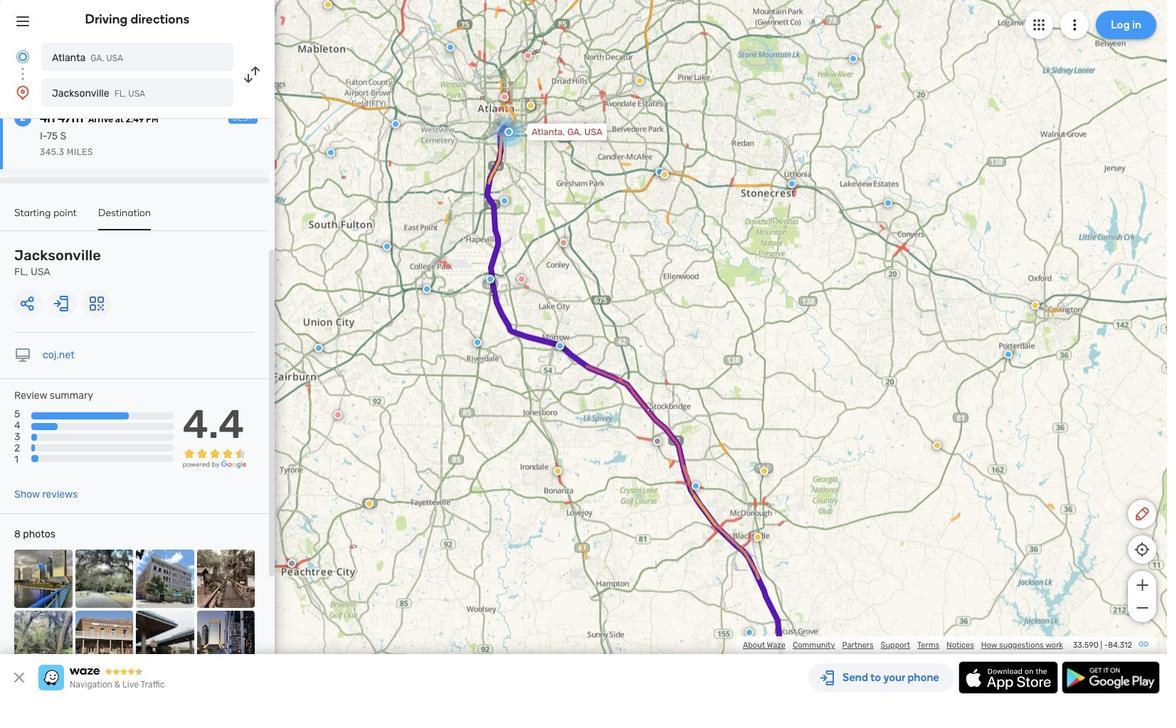 Task type: locate. For each thing, give the bounding box(es) containing it.
notices
[[947, 641, 974, 651]]

community
[[793, 641, 835, 651]]

usa
[[106, 53, 123, 63], [128, 89, 145, 99], [585, 126, 603, 137], [31, 266, 50, 278]]

work
[[1046, 641, 1064, 651]]

support link
[[881, 641, 911, 651]]

reviews
[[42, 489, 78, 501]]

coj.net link
[[43, 350, 74, 362]]

fl,
[[114, 89, 126, 99], [14, 266, 28, 278]]

jacksonville down starting point button
[[14, 247, 101, 264]]

ga, inside atlanta ga, usa
[[91, 53, 104, 63]]

show reviews
[[14, 489, 78, 501]]

jacksonville up 47m
[[52, 88, 109, 100]]

1 horizontal spatial fl,
[[114, 89, 126, 99]]

1 horizontal spatial ga,
[[568, 126, 582, 137]]

jacksonville fl, usa up 4h 47m arrive at 2:49 pm
[[52, 88, 145, 100]]

road closed image
[[524, 52, 532, 60]]

0 vertical spatial ga,
[[91, 53, 104, 63]]

4
[[14, 420, 20, 432]]

accident image
[[288, 560, 296, 569]]

link image
[[1138, 639, 1150, 651]]

support
[[881, 641, 911, 651]]

1 vertical spatial 2
[[14, 443, 20, 455]]

atlanta,
[[532, 126, 565, 137]]

fl, down starting point button
[[14, 266, 28, 278]]

hazard image
[[636, 77, 644, 85], [527, 101, 535, 110], [1032, 302, 1040, 310], [554, 467, 562, 476], [365, 500, 374, 509]]

location image
[[14, 84, 31, 101]]

miles
[[67, 147, 93, 157]]

coj.net
[[43, 350, 74, 362]]

arrive
[[88, 115, 113, 125]]

1 vertical spatial jacksonville fl, usa
[[14, 247, 101, 278]]

ga, right atlanta,
[[568, 126, 582, 137]]

0 vertical spatial fl,
[[114, 89, 126, 99]]

usa down "driving"
[[106, 53, 123, 63]]

jacksonville fl, usa
[[52, 88, 145, 100], [14, 247, 101, 278]]

pm
[[146, 115, 159, 125]]

about
[[743, 641, 765, 651]]

2:49
[[126, 115, 144, 125]]

8
[[14, 529, 21, 541]]

best
[[233, 115, 253, 123]]

image 8 of jacksonville, jacksonville image
[[197, 611, 255, 669]]

s
[[60, 130, 66, 142]]

0 horizontal spatial ga,
[[91, 53, 104, 63]]

terms link
[[918, 641, 940, 651]]

0 horizontal spatial fl,
[[14, 266, 28, 278]]

47m
[[58, 110, 83, 126]]

pencil image
[[1134, 506, 1151, 523]]

computer image
[[14, 347, 31, 365]]

zoom in image
[[1134, 577, 1152, 594]]

police image
[[392, 120, 400, 129], [327, 148, 335, 157], [383, 242, 392, 251], [315, 344, 323, 353], [1005, 351, 1013, 359], [692, 482, 701, 491]]

navigation
[[70, 681, 112, 691]]

2 down the 4
[[14, 443, 20, 455]]

ga,
[[91, 53, 104, 63], [568, 126, 582, 137]]

2
[[20, 112, 26, 124], [14, 443, 20, 455]]

image 3 of jacksonville, jacksonville image
[[136, 550, 194, 608]]

partners
[[843, 641, 874, 651]]

hazard image
[[324, 0, 332, 9], [661, 171, 669, 179], [933, 442, 942, 450], [760, 467, 769, 476], [754, 534, 762, 542]]

review
[[14, 390, 47, 402]]

0 vertical spatial 2
[[20, 112, 26, 124]]

jacksonville fl, usa down starting point button
[[14, 247, 101, 278]]

x image
[[11, 670, 28, 687]]

1 vertical spatial ga,
[[568, 126, 582, 137]]

police image
[[446, 43, 455, 52], [849, 54, 858, 63], [656, 168, 664, 176], [788, 180, 797, 188], [500, 197, 509, 205], [884, 199, 893, 208], [486, 275, 495, 284], [423, 285, 431, 294], [473, 339, 482, 347], [556, 342, 565, 351], [745, 629, 754, 638]]

usa right atlanta,
[[585, 126, 603, 137]]

atlanta ga, usa
[[52, 52, 123, 64]]

traffic
[[141, 681, 165, 691]]

1 vertical spatial jacksonville
[[14, 247, 101, 264]]

2 left 4h
[[20, 112, 26, 124]]

4h 47m arrive at 2:49 pm
[[40, 110, 159, 126]]

current location image
[[14, 48, 31, 65]]

image 7 of jacksonville, jacksonville image
[[136, 611, 194, 669]]

-
[[1105, 641, 1109, 651]]

atlanta, ga, usa
[[532, 126, 603, 137]]

at
[[115, 115, 124, 125]]

road closed image
[[500, 93, 509, 101], [560, 239, 568, 247], [518, 275, 526, 284], [334, 411, 342, 420]]

ga, right the atlanta
[[91, 53, 104, 63]]

suggestions
[[1000, 641, 1044, 651]]

image 2 of jacksonville, jacksonville image
[[75, 550, 133, 608]]

fl, up at
[[114, 89, 126, 99]]

jacksonville
[[52, 88, 109, 100], [14, 247, 101, 264]]

image 4 of jacksonville, jacksonville image
[[197, 550, 255, 608]]

waze
[[767, 641, 786, 651]]

directions
[[131, 11, 190, 27]]

atlanta
[[52, 52, 86, 64]]

&
[[114, 681, 120, 691]]



Task type: vqa. For each thing, say whether or not it's contained in the screenshot.
the coj.net link
yes



Task type: describe. For each thing, give the bounding box(es) containing it.
notices link
[[947, 641, 974, 651]]

summary
[[50, 390, 93, 402]]

75
[[47, 130, 58, 142]]

photos
[[23, 529, 55, 541]]

starting point
[[14, 207, 77, 219]]

zoom out image
[[1134, 600, 1152, 617]]

navigation & live traffic
[[70, 681, 165, 691]]

how
[[982, 641, 998, 651]]

partners link
[[843, 641, 874, 651]]

345.3
[[40, 147, 64, 157]]

usa inside atlanta ga, usa
[[106, 53, 123, 63]]

destination button
[[98, 207, 151, 231]]

5
[[14, 409, 20, 421]]

image 6 of jacksonville, jacksonville image
[[75, 611, 133, 669]]

show
[[14, 489, 40, 501]]

ga, for atlanta
[[91, 53, 104, 63]]

terms
[[918, 641, 940, 651]]

8 photos
[[14, 529, 55, 541]]

ga, for atlanta,
[[568, 126, 582, 137]]

community link
[[793, 641, 835, 651]]

about waze community partners support terms notices how suggestions work
[[743, 641, 1064, 651]]

33.590
[[1073, 641, 1099, 651]]

driving directions
[[85, 11, 190, 27]]

0 vertical spatial jacksonville fl, usa
[[52, 88, 145, 100]]

usa down starting point button
[[31, 266, 50, 278]]

point
[[54, 207, 77, 219]]

2 inside 5 4 3 2 1
[[14, 443, 20, 455]]

starting point button
[[14, 207, 77, 229]]

1 vertical spatial fl,
[[14, 266, 28, 278]]

about waze link
[[743, 641, 786, 651]]

0 vertical spatial jacksonville
[[52, 88, 109, 100]]

driving
[[85, 11, 128, 27]]

how suggestions work link
[[982, 641, 1064, 651]]

i-75 s 345.3 miles
[[40, 130, 93, 157]]

live
[[123, 681, 139, 691]]

|
[[1101, 641, 1103, 651]]

4h
[[40, 110, 55, 126]]

1
[[14, 455, 19, 467]]

starting
[[14, 207, 51, 219]]

84.312
[[1109, 641, 1133, 651]]

image 1 of jacksonville, jacksonville image
[[14, 550, 72, 608]]

accident image
[[654, 438, 662, 446]]

4.4
[[183, 402, 244, 449]]

review summary
[[14, 390, 93, 402]]

33.590 | -84.312
[[1073, 641, 1133, 651]]

destination
[[98, 207, 151, 219]]

5 4 3 2 1
[[14, 409, 20, 467]]

3
[[14, 432, 20, 444]]

image 5 of jacksonville, jacksonville image
[[14, 611, 72, 669]]

i-
[[40, 130, 47, 142]]

usa up 2:49
[[128, 89, 145, 99]]



